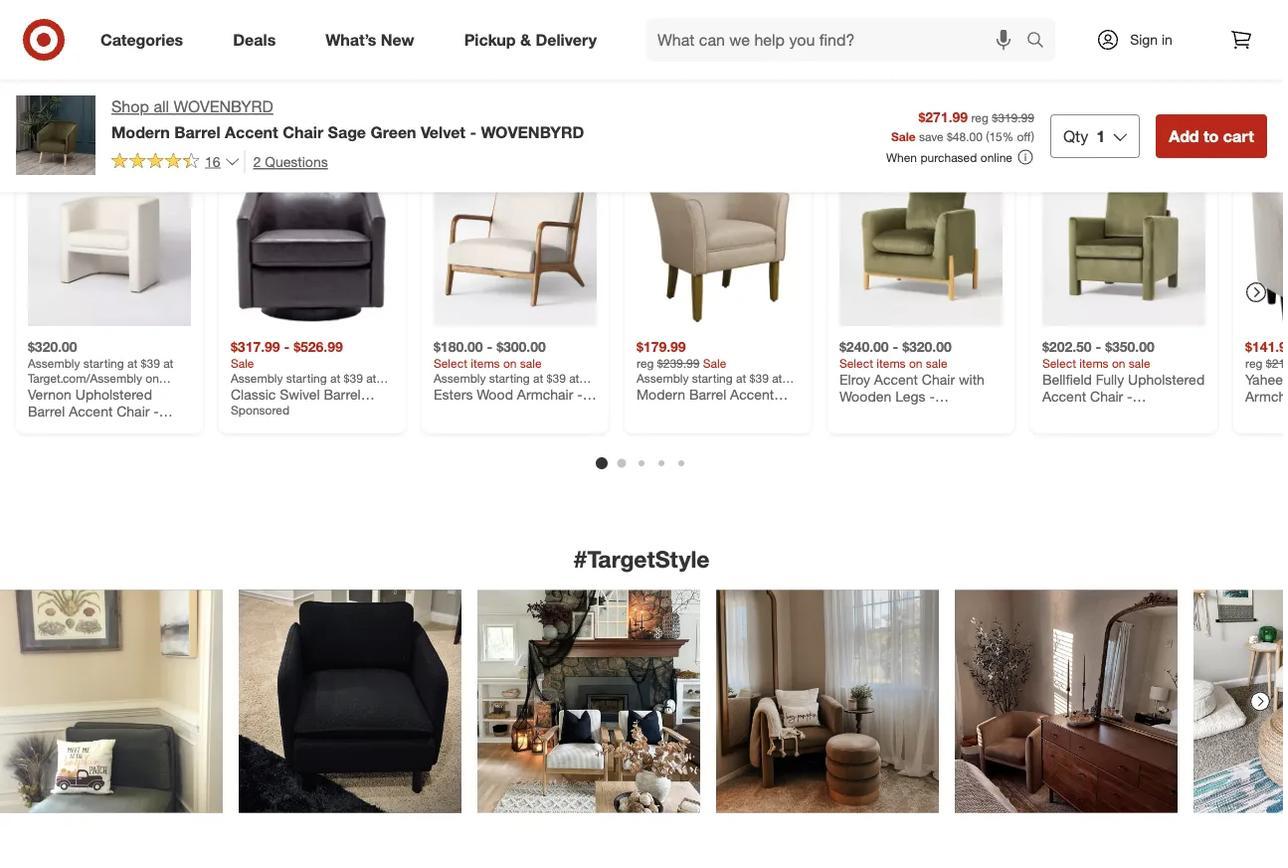 Task type: vqa. For each thing, say whether or not it's contained in the screenshot.
$320.00 in $240.00 - $320.00 Select items on sale
yes



Task type: locate. For each thing, give the bounding box(es) containing it.
select for $202.50
[[1043, 356, 1077, 371]]

1 horizontal spatial $320.00
[[903, 338, 952, 356]]

0 horizontal spatial kids'
[[766, 3, 800, 22]]

kids' for kids' chairs & seating
[[766, 3, 800, 22]]

vernon upholstered barrel accent chair - threshold™ designed with studio mcgee image
[[28, 163, 191, 326]]

What can we help you find? suggestions appear below search field
[[646, 18, 1032, 62]]

on for $320.00
[[910, 356, 923, 371]]

sale inside $317.99 - $526.99 sale
[[231, 356, 254, 371]]

items inside the $240.00 - $320.00 select items on sale
[[877, 356, 906, 371]]

reg left $21
[[1246, 356, 1263, 371]]

when purchased online
[[887, 150, 1013, 165]]

$320.00 up target.com/assembly
[[28, 338, 77, 356]]

2 horizontal spatial reg
[[1246, 356, 1263, 371]]

chairs
[[805, 3, 850, 22]]

sale inside $180.00 - $300.00 select items on sale
[[520, 356, 542, 371]]

1
[[1097, 126, 1106, 146]]

$350.00
[[1106, 338, 1155, 356]]

chair
[[283, 122, 324, 142]]

kids'
[[766, 3, 800, 22], [961, 3, 996, 22]]

& right pickup
[[521, 30, 531, 49]]

2 kids' from the left
[[961, 3, 996, 22]]

0 horizontal spatial $320.00
[[28, 338, 77, 356]]

sale right $202.50
[[1129, 356, 1151, 371]]

2 $320.00 from the left
[[903, 338, 952, 356]]

user image by @alyssajaclynhome image
[[955, 591, 1178, 814]]

on inside $180.00 - $300.00 select items on sale
[[504, 356, 517, 371]]

on inside $320.00 assembly starting at $39 at target.com/assembly  on select items
[[146, 371, 159, 385]]

at left $39
[[127, 356, 138, 371]]

$320.00 right $240.00
[[903, 338, 952, 356]]

$320.00 assembly starting at $39 at target.com/assembly  on select items
[[28, 338, 174, 400]]

search button
[[1018, 18, 1066, 66]]

to inside add to cart 'button'
[[1204, 126, 1220, 146]]

nursery
[[631, 3, 687, 22]]

- inside $202.50 - $350.00 select items on sale
[[1096, 338, 1102, 356]]

items inside $180.00 - $300.00 select items on sale
[[471, 356, 500, 371]]

deals link
[[216, 18, 301, 62]]

-
[[470, 122, 477, 142], [284, 338, 290, 356], [487, 338, 493, 356], [893, 338, 899, 356], [1096, 338, 1102, 356]]

image of modern barrel accent chair sage green velvet - wovenbyrd image
[[16, 96, 96, 175]]

velvet
[[421, 122, 466, 142]]

2 horizontal spatial select
[[1043, 356, 1077, 371]]

1 select from the left
[[434, 356, 468, 371]]

classic swivel barrel chair - wovenbyrd image
[[231, 163, 394, 326]]

wovenbyrd
[[174, 97, 273, 116], [481, 122, 585, 142]]

reg left $239.99 in the top of the page
[[637, 356, 654, 371]]

1 vertical spatial wovenbyrd
[[481, 122, 585, 142]]

$141.9
[[1246, 338, 1284, 356]]

- inside $180.00 - $300.00 select items on sale
[[487, 338, 493, 356]]

3 sale from the left
[[1129, 356, 1151, 371]]

select inside the $240.00 - $320.00 select items on sale
[[840, 356, 874, 371]]

0 horizontal spatial reg
[[637, 356, 654, 371]]

sale for $179.99
[[703, 356, 727, 371]]

2 horizontal spatial sale
[[1129, 356, 1151, 371]]

to for cart
[[1204, 126, 1220, 146]]

sale for $317.99
[[231, 356, 254, 371]]

sale up sponsored
[[231, 356, 254, 371]]

2 sale from the left
[[926, 356, 948, 371]]

reg for $141.9
[[1246, 356, 1263, 371]]

1 horizontal spatial wovenbyrd
[[481, 122, 585, 142]]

sage
[[328, 122, 366, 142]]

select
[[434, 356, 468, 371], [840, 356, 874, 371], [1043, 356, 1077, 371]]

wovenbyrd up barrel
[[174, 97, 273, 116]]

reg inside $179.99 reg $239.99 sale
[[637, 356, 654, 371]]

$317.99 - $526.99 sale
[[231, 338, 343, 371]]

1 horizontal spatial reg
[[972, 110, 989, 125]]

0 horizontal spatial at
[[127, 356, 138, 371]]

sale
[[892, 129, 916, 144], [231, 356, 254, 371], [703, 356, 727, 371]]

select for $240.00
[[840, 356, 874, 371]]

1 horizontal spatial select
[[840, 356, 874, 371]]

green
[[371, 122, 417, 142]]

on inside $202.50 - $350.00 select items on sale
[[1113, 356, 1126, 371]]

to right add
[[1204, 126, 1220, 146]]

purchased
[[921, 150, 978, 165]]

sale inside $202.50 - $350.00 select items on sale
[[1129, 356, 1151, 371]]

15
[[990, 129, 1003, 144]]

kids' left bedding
[[961, 3, 996, 22]]

$300.00
[[497, 338, 546, 356]]

16
[[205, 153, 221, 170]]

0 horizontal spatial select
[[434, 356, 468, 371]]

reg inside $141.9 reg $21 yaheet
[[1246, 356, 1263, 371]]

items inside $202.50 - $350.00 select items on sale
[[1080, 356, 1109, 371]]

1 kids' from the left
[[766, 3, 800, 22]]

1 vertical spatial &
[[521, 30, 531, 49]]

1 $320.00 from the left
[[28, 338, 77, 356]]

kids' left chairs
[[766, 3, 800, 22]]

seating
[[869, 3, 923, 22]]

shop
[[111, 97, 149, 116]]

cart
[[1224, 126, 1255, 146]]

2 select from the left
[[840, 356, 874, 371]]

reg
[[972, 110, 989, 125], [637, 356, 654, 371], [1246, 356, 1263, 371]]

consider
[[640, 103, 735, 130]]

- inside shop all wovenbyrd modern barrel accent chair sage green velvet - wovenbyrd
[[470, 122, 477, 142]]

16 link
[[111, 150, 240, 174]]

wovenbyrd right velvet
[[481, 122, 585, 142]]

on right $240.00
[[910, 356, 923, 371]]

sale up when
[[892, 129, 916, 144]]

on right $202.50
[[1113, 356, 1126, 371]]

sale inside $179.99 reg $239.99 sale
[[703, 356, 727, 371]]

sale for $350.00
[[1129, 356, 1151, 371]]

items for $180.00
[[471, 356, 500, 371]]

1 horizontal spatial &
[[855, 3, 865, 22]]

- right $202.50
[[1096, 338, 1102, 356]]

&
[[855, 3, 865, 22], [521, 30, 531, 49]]

2 questions link
[[244, 150, 328, 173]]

select inside $180.00 - $300.00 select items on sale
[[434, 356, 468, 371]]

on right $180.00
[[504, 356, 517, 371]]

reg up (
[[972, 110, 989, 125]]

sale right $240.00
[[926, 356, 948, 371]]

- inside $317.99 - $526.99 sale
[[284, 338, 290, 356]]

on for $300.00
[[504, 356, 517, 371]]

target.com/assembly
[[28, 371, 142, 385]]

on right starting
[[146, 371, 159, 385]]

modern
[[111, 122, 170, 142]]

sale right $180.00
[[520, 356, 542, 371]]

2
[[253, 153, 261, 170]]

- right $240.00
[[893, 338, 899, 356]]

1 sale from the left
[[520, 356, 542, 371]]

1 horizontal spatial sale
[[703, 356, 727, 371]]

at
[[127, 356, 138, 371], [163, 356, 174, 371]]

$
[[947, 129, 953, 144]]

sale inside the $240.00 - $320.00 select items on sale
[[926, 356, 948, 371]]

2 horizontal spatial sale
[[892, 129, 916, 144]]

sale right $239.99 in the top of the page
[[703, 356, 727, 371]]

$320.00
[[28, 338, 77, 356], [903, 338, 952, 356]]

kids' bedding
[[961, 3, 1061, 22]]

$202.50
[[1043, 338, 1092, 356]]

on inside the $240.00 - $320.00 select items on sale
[[910, 356, 923, 371]]

categories link
[[84, 18, 208, 62]]

- right $317.99
[[284, 338, 290, 356]]

sign in link
[[1080, 18, 1204, 62]]

sale inside $271.99 reg $319.99 sale save $ 48.00 ( 15 % off )
[[892, 129, 916, 144]]

reg inside $271.99 reg $319.99 sale save $ 48.00 ( 15 % off )
[[972, 110, 989, 125]]

to for consider
[[612, 103, 634, 130]]

0 horizontal spatial sale
[[520, 356, 542, 371]]

kids' bedding link
[[944, 0, 1077, 35]]

1 horizontal spatial at
[[163, 356, 174, 371]]

items
[[471, 356, 500, 371], [877, 356, 906, 371], [1080, 356, 1109, 371], [63, 385, 92, 400]]

0 horizontal spatial sale
[[231, 356, 254, 371]]

nursery rugs link
[[614, 0, 745, 35]]

$526.99
[[294, 338, 343, 356]]

3 select from the left
[[1043, 356, 1077, 371]]

to right more
[[612, 103, 634, 130]]

select inside $202.50 - $350.00 select items on sale
[[1043, 356, 1077, 371]]

- right $180.00
[[487, 338, 493, 356]]

items inside $320.00 assembly starting at $39 at target.com/assembly  on select items
[[63, 385, 92, 400]]

$39
[[141, 356, 160, 371]]

1 horizontal spatial sale
[[926, 356, 948, 371]]

$141.9 reg $21 yaheet
[[1246, 338, 1284, 423]]

1 horizontal spatial to
[[1204, 126, 1220, 146]]

2 questions
[[253, 153, 328, 170]]

- right velvet
[[470, 122, 477, 142]]

$180.00 - $300.00 select items on sale
[[434, 338, 546, 371]]

all
[[154, 97, 169, 116]]

kids' for kids' bedding
[[961, 3, 996, 22]]

- for $240.00
[[893, 338, 899, 356]]

1 horizontal spatial kids'
[[961, 3, 996, 22]]

at right $39
[[163, 356, 174, 371]]

on
[[504, 356, 517, 371], [910, 356, 923, 371], [1113, 356, 1126, 371], [146, 371, 159, 385]]

nursery rugs
[[631, 3, 728, 22]]

- inside the $240.00 - $320.00 select items on sale
[[893, 338, 899, 356]]

& right chairs
[[855, 3, 865, 22]]

0 vertical spatial wovenbyrd
[[174, 97, 273, 116]]

$240.00 - $320.00 select items on sale
[[840, 338, 952, 371]]

0 horizontal spatial to
[[612, 103, 634, 130]]

sign in
[[1131, 31, 1173, 48]]

modern barrel accent chair - homepop image
[[637, 163, 800, 326]]



Task type: describe. For each thing, give the bounding box(es) containing it.
when
[[887, 150, 918, 165]]

pickup
[[464, 30, 516, 49]]

0 vertical spatial &
[[855, 3, 865, 22]]

yaheet
[[1246, 371, 1284, 388]]

$319.99
[[993, 110, 1035, 125]]

what's new
[[326, 30, 415, 49]]

save
[[920, 129, 944, 144]]

add to cart
[[1170, 126, 1255, 146]]

bedding
[[1000, 3, 1061, 22]]

sale for $271.99
[[892, 129, 916, 144]]

- for $317.99
[[284, 338, 290, 356]]

kids' chairs & seating link
[[749, 0, 940, 35]]

0 horizontal spatial &
[[521, 30, 531, 49]]

)
[[1032, 129, 1035, 144]]

sale for $300.00
[[520, 356, 542, 371]]

what's new link
[[309, 18, 440, 62]]

items for $202.50
[[1080, 356, 1109, 371]]

deals
[[233, 30, 276, 49]]

$180.00
[[434, 338, 483, 356]]

reg for $271.99
[[972, 110, 989, 125]]

in
[[1162, 31, 1173, 48]]

shop all wovenbyrd modern barrel accent chair sage green velvet - wovenbyrd
[[111, 97, 585, 142]]

starting
[[83, 356, 124, 371]]

$202.50 - $350.00 select items on sale
[[1043, 338, 1155, 371]]

add
[[1170, 126, 1200, 146]]

more to consider
[[549, 103, 735, 130]]

off
[[1018, 129, 1032, 144]]

#targetstyle
[[574, 545, 710, 573]]

select
[[28, 385, 60, 400]]

more
[[549, 103, 605, 130]]

user image by @rokthehome image
[[478, 591, 701, 814]]

$239.99
[[658, 356, 700, 371]]

pickup & delivery link
[[448, 18, 622, 62]]

pickup & delivery
[[464, 30, 597, 49]]

what's
[[326, 30, 377, 49]]

(
[[986, 129, 990, 144]]

%
[[1003, 129, 1014, 144]]

user image by @adendyut image
[[0, 591, 223, 814]]

sale for $320.00
[[926, 356, 948, 371]]

$179.99
[[637, 338, 686, 356]]

$240.00
[[840, 338, 889, 356]]

accent
[[225, 122, 278, 142]]

assembly
[[28, 356, 80, 371]]

user image by @itslanejo image
[[1194, 591, 1284, 814]]

select for $180.00
[[434, 356, 468, 371]]

- for $202.50
[[1096, 338, 1102, 356]]

elroy accent chair with wooden legs - threshold™ designed with studio mcgee image
[[840, 163, 1003, 326]]

bellfield fully upholstered accent chair - threshold™ designed with studio mcgee image
[[1043, 163, 1206, 326]]

sponsored
[[231, 403, 290, 418]]

kids' chairs & seating
[[766, 3, 923, 22]]

$317.99
[[231, 338, 280, 356]]

add to cart button
[[1157, 114, 1268, 158]]

$271.99 reg $319.99 sale save $ 48.00 ( 15 % off )
[[892, 108, 1035, 144]]

48.00
[[953, 129, 983, 144]]

questions
[[265, 153, 328, 170]]

qty 1
[[1064, 126, 1106, 146]]

$21
[[1267, 356, 1284, 371]]

0 horizontal spatial wovenbyrd
[[174, 97, 273, 116]]

user image by @inloveonorchard image
[[717, 591, 940, 814]]

categories
[[101, 30, 183, 49]]

- for $180.00
[[487, 338, 493, 356]]

$320.00 inside $320.00 assembly starting at $39 at target.com/assembly  on select items
[[28, 338, 77, 356]]

sign
[[1131, 31, 1159, 48]]

items for $240.00
[[877, 356, 906, 371]]

esters wood armchair - threshold™ image
[[434, 163, 597, 326]]

reg for $179.99
[[637, 356, 654, 371]]

on for $350.00
[[1113, 356, 1126, 371]]

$179.99 reg $239.99 sale
[[637, 338, 727, 371]]

1 at from the left
[[127, 356, 138, 371]]

delivery
[[536, 30, 597, 49]]

new
[[381, 30, 415, 49]]

online
[[981, 150, 1013, 165]]

user image by @janib2191 image
[[239, 591, 462, 814]]

yaheetech upholstered armchair accent barrel chair ivory image
[[1246, 163, 1284, 326]]

$271.99
[[919, 108, 969, 125]]

rugs
[[691, 3, 728, 22]]

search
[[1018, 32, 1066, 51]]

barrel
[[174, 122, 221, 142]]

qty
[[1064, 126, 1089, 146]]

2 at from the left
[[163, 356, 174, 371]]

$320.00 inside the $240.00 - $320.00 select items on sale
[[903, 338, 952, 356]]



